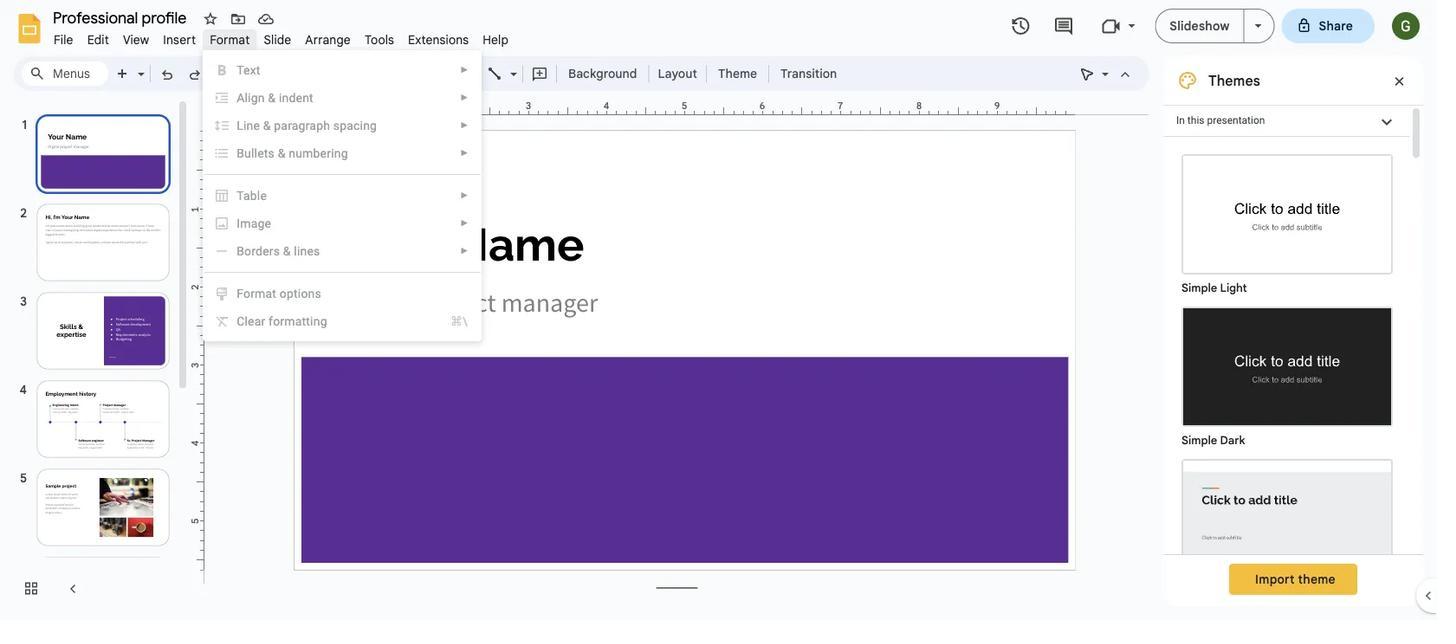Task type: locate. For each thing, give the bounding box(es) containing it.
background button
[[561, 61, 645, 87]]

2 simple from the top
[[1182, 434, 1218, 448]]

menu item up numbering
[[214, 117, 469, 134]]

⌘\
[[450, 314, 468, 328]]

tools menu item
[[358, 29, 401, 50]]

► for table
[[460, 191, 469, 201]]

layout
[[658, 66, 697, 81]]

main toolbar
[[107, 61, 846, 87]]

format options
[[237, 286, 321, 301]]

3 ► from the top
[[460, 120, 469, 130]]

themes
[[1209, 72, 1261, 89]]

theme
[[1298, 572, 1336, 587]]

navigation
[[0, 98, 191, 620]]

borders & lines q element
[[237, 244, 325, 258]]

i
[[237, 216, 240, 230]]

format down 'star' checkbox
[[210, 32, 250, 47]]

1 vertical spatial simple
[[1182, 434, 1218, 448]]

0 vertical spatial format
[[210, 32, 250, 47]]

► inside table menu item
[[460, 191, 469, 201]]

4 ► from the top
[[460, 148, 469, 158]]

import theme
[[1256, 572, 1336, 587]]

background
[[568, 66, 637, 81]]

format
[[210, 32, 250, 47], [237, 286, 277, 301]]

► for i
[[460, 218, 469, 228]]

option group
[[1164, 137, 1410, 620]]

streamline image
[[1184, 461, 1392, 578]]

themes application
[[0, 0, 1437, 620]]

paragraph
[[274, 118, 330, 133]]

Streamline radio
[[1173, 451, 1402, 603]]

menu bar containing file
[[47, 23, 516, 51]]

menu item containing l
[[214, 117, 469, 134]]

arrange menu item
[[298, 29, 358, 50]]

presentation options image
[[1255, 24, 1262, 28]]

1 vertical spatial format
[[237, 286, 277, 301]]

► inside 'borders & lines' menu item
[[460, 246, 469, 256]]

menu bar banner
[[0, 0, 1437, 620]]

simple inside simple light option
[[1182, 281, 1218, 295]]

menu bar
[[47, 23, 516, 51]]

simple left dark
[[1182, 434, 1218, 448]]

menu bar inside menu bar banner
[[47, 23, 516, 51]]

bulle t s & numbering
[[237, 146, 348, 160]]

in
[[1177, 114, 1185, 127]]

► inside text menu item
[[460, 65, 469, 75]]

7 ► from the top
[[460, 246, 469, 256]]

navigation inside themes application
[[0, 98, 191, 620]]

menu item down spacing
[[214, 145, 469, 162]]

view
[[123, 32, 149, 47]]

⌘backslash element
[[430, 313, 468, 330]]

menu inside themes application
[[203, 50, 482, 341]]

indent
[[279, 91, 314, 105]]

5 ► from the top
[[460, 191, 469, 201]]

menu item down the format options menu item
[[214, 313, 468, 330]]

option group inside the themes section
[[1164, 137, 1410, 620]]

slide menu item
[[257, 29, 298, 50]]

simple
[[1182, 281, 1218, 295], [1182, 434, 1218, 448]]

menu item
[[204, 84, 481, 112], [214, 117, 469, 134], [214, 145, 469, 162], [214, 215, 469, 232], [214, 313, 468, 330]]

s
[[268, 146, 275, 160]]

1 simple from the top
[[1182, 281, 1218, 295]]

menu item containing bulle
[[214, 145, 469, 162]]

format options \ element
[[237, 286, 327, 301]]

format inside menu
[[237, 286, 277, 301]]

& left lines
[[283, 244, 291, 258]]

format inside menu bar banner
[[210, 32, 250, 47]]

simple for simple light
[[1182, 281, 1218, 295]]

borders & lines menu item
[[214, 243, 469, 260]]

6 ► from the top
[[460, 218, 469, 228]]

menu item containing a
[[204, 84, 481, 112]]

&
[[268, 91, 276, 105], [263, 118, 271, 133], [278, 146, 286, 160], [283, 244, 291, 258]]

simple left light
[[1182, 281, 1218, 295]]

format up lear
[[237, 286, 277, 301]]

format for format options
[[237, 286, 277, 301]]

menu containing text
[[203, 50, 482, 341]]

file
[[54, 32, 73, 47]]

m
[[240, 216, 251, 230]]

Simple Dark radio
[[1173, 298, 1402, 451]]

►
[[460, 65, 469, 75], [460, 93, 469, 103], [460, 120, 469, 130], [460, 148, 469, 158], [460, 191, 469, 201], [460, 218, 469, 228], [460, 246, 469, 256]]

simple inside simple dark option
[[1182, 434, 1218, 448]]

layout button
[[653, 61, 703, 87]]

lign
[[245, 91, 265, 105]]

mode and view toolbar
[[1074, 56, 1139, 91]]

themes section
[[1164, 56, 1424, 620]]

lear
[[245, 314, 266, 328]]

menu item up spacing
[[204, 84, 481, 112]]

slide
[[264, 32, 291, 47]]

clear formatting c element
[[237, 314, 332, 328]]

this
[[1188, 114, 1205, 127]]

0 vertical spatial simple
[[1182, 281, 1218, 295]]

menu
[[203, 50, 482, 341]]

menu item down table menu item
[[214, 215, 469, 232]]

► for bulle
[[460, 148, 469, 158]]

1 ► from the top
[[460, 65, 469, 75]]

theme
[[718, 66, 757, 81]]

transition button
[[773, 61, 845, 87]]

& right s
[[278, 146, 286, 160]]

import theme button
[[1230, 564, 1358, 595]]

extensions
[[408, 32, 469, 47]]

dark
[[1220, 434, 1246, 448]]

share button
[[1282, 9, 1375, 43]]

option group containing simple light
[[1164, 137, 1410, 620]]

& inside menu item
[[283, 244, 291, 258]]

simple light
[[1182, 281, 1247, 295]]

tools
[[365, 32, 394, 47]]



Task type: vqa. For each thing, say whether or not it's contained in the screenshot.
option group
yes



Task type: describe. For each thing, give the bounding box(es) containing it.
simple for simple dark
[[1182, 434, 1218, 448]]

Simple Light radio
[[1173, 146, 1402, 620]]

borders
[[237, 244, 280, 258]]

l
[[237, 118, 243, 133]]

share
[[1319, 18, 1353, 33]]

slideshow button
[[1155, 9, 1245, 43]]

import
[[1256, 572, 1295, 587]]

l ine & paragraph spacing
[[237, 118, 377, 133]]

c lear formatting
[[237, 314, 327, 328]]

► for text
[[460, 65, 469, 75]]

format for format
[[210, 32, 250, 47]]

theme button
[[710, 61, 765, 87]]

text menu item
[[204, 56, 481, 84]]

text
[[237, 63, 260, 77]]

insert menu item
[[156, 29, 203, 50]]

menu item containing i
[[214, 215, 469, 232]]

a
[[237, 91, 245, 105]]

c
[[237, 314, 245, 328]]

lines
[[294, 244, 320, 258]]

help
[[483, 32, 509, 47]]

arrange
[[305, 32, 351, 47]]

2 ► from the top
[[460, 93, 469, 103]]

insert
[[163, 32, 196, 47]]

table
[[237, 188, 267, 203]]

text s element
[[237, 63, 266, 77]]

bulle
[[237, 146, 264, 160]]

extensions menu item
[[401, 29, 476, 50]]

table menu item
[[214, 187, 469, 204]]

live pointer settings image
[[1098, 62, 1109, 68]]

light
[[1220, 281, 1247, 295]]

new slide with layout image
[[133, 62, 145, 68]]

options
[[280, 286, 321, 301]]

i m age
[[237, 216, 271, 230]]

bullets & numbering t element
[[237, 146, 353, 160]]

simple dark
[[1182, 434, 1246, 448]]

spacing
[[333, 118, 377, 133]]

ine
[[243, 118, 260, 133]]

& right the ine
[[263, 118, 271, 133]]

in this presentation tab
[[1164, 105, 1410, 137]]

file menu item
[[47, 29, 80, 50]]

a lign & indent
[[237, 91, 314, 105]]

Rename text field
[[47, 7, 197, 28]]

t
[[264, 146, 268, 160]]

menu item containing c
[[214, 313, 468, 330]]

formatting
[[269, 314, 327, 328]]

borders & lines
[[237, 244, 320, 258]]

edit
[[87, 32, 109, 47]]

in this presentation
[[1177, 114, 1265, 127]]

& right lign
[[268, 91, 276, 105]]

table 2 element
[[237, 188, 272, 203]]

help menu item
[[476, 29, 516, 50]]

► for borders & lines
[[460, 246, 469, 256]]

Menus field
[[22, 62, 108, 86]]

format menu item
[[203, 29, 257, 50]]

select line image
[[506, 62, 517, 68]]

presentation
[[1207, 114, 1265, 127]]

line & paragraph spacing l element
[[237, 118, 382, 133]]

numbering
[[289, 146, 348, 160]]

align & indent a element
[[237, 91, 319, 105]]

transition
[[781, 66, 837, 81]]

image m element
[[237, 216, 277, 230]]

slideshow
[[1170, 18, 1230, 33]]

age
[[251, 216, 271, 230]]

view menu item
[[116, 29, 156, 50]]

format options menu item
[[214, 285, 468, 302]]

edit menu item
[[80, 29, 116, 50]]

Star checkbox
[[198, 7, 223, 31]]



